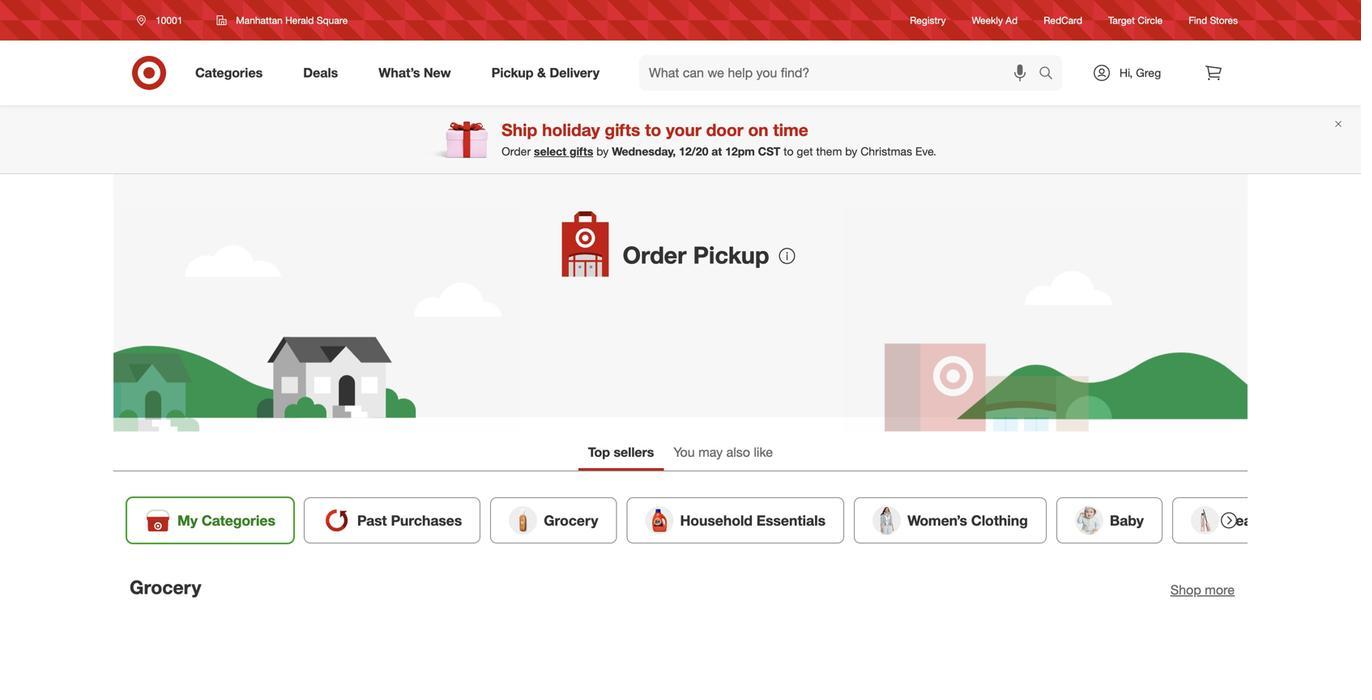 Task type: describe. For each thing, give the bounding box(es) containing it.
redcard
[[1044, 14, 1083, 26]]

baby
[[1110, 512, 1145, 529]]

1 vertical spatial gifts
[[570, 144, 594, 159]]

square inside manhattan herald square
[[665, 266, 706, 281]]

3
[[1221, 57, 1225, 67]]

deals
[[303, 65, 338, 81]]

shop
[[1171, 582, 1202, 598]]

like
[[754, 445, 773, 460]]

0 vertical spatial to
[[645, 120, 662, 140]]

herald inside manhattan herald square
[[623, 266, 661, 281]]

christmas
[[861, 144, 913, 159]]

top sellers
[[588, 445, 654, 460]]

at inside ship holiday gifts to your door on time order select gifts by wednesday, 12/20 at 12pm cst to get them by christmas eve.
[[712, 144, 722, 159]]

sellers
[[614, 445, 654, 460]]

cst
[[758, 144, 781, 159]]

square inside dropdown button
[[317, 14, 348, 26]]

women's clothing button
[[854, 498, 1047, 544]]

stores
[[1211, 14, 1239, 26]]

women's
[[908, 512, 968, 529]]

grocery button
[[491, 498, 617, 544]]

women's clothing
[[908, 512, 1029, 529]]

my categories
[[178, 512, 275, 529]]

target circle link
[[1109, 13, 1163, 27]]

herald inside dropdown button
[[285, 14, 314, 26]]

12pm
[[726, 144, 755, 159]]

deals link
[[290, 55, 359, 91]]

1 horizontal spatial pickup
[[694, 241, 770, 270]]

10001
[[156, 14, 183, 26]]

0 vertical spatial gifts
[[605, 120, 641, 140]]

more
[[1206, 582, 1235, 598]]

eve.
[[916, 144, 937, 159]]

baby button
[[1057, 498, 1163, 544]]

manhattan inside manhattan herald square
[[729, 247, 791, 263]]

1 vertical spatial at
[[714, 247, 725, 263]]

1 vertical spatial order
[[623, 241, 687, 270]]

order inside ship holiday gifts to your door on time order select gifts by wednesday, 12/20 at 12pm cst to get them by christmas eve.
[[502, 144, 531, 159]]

my categories button
[[126, 498, 294, 544]]

pickup & delivery
[[492, 65, 600, 81]]

weekly
[[972, 14, 1004, 26]]

2 by from the left
[[846, 144, 858, 159]]

beauty button
[[1173, 498, 1293, 544]]

manhattan herald square inside dropdown button
[[236, 14, 348, 26]]

redcard link
[[1044, 13, 1083, 27]]

find
[[1189, 14, 1208, 26]]

categories inside my categories button
[[202, 512, 275, 529]]

greg
[[1137, 66, 1162, 80]]

them
[[817, 144, 843, 159]]

you
[[674, 445, 695, 460]]

find stores link
[[1189, 13, 1239, 27]]

weekly ad
[[972, 14, 1018, 26]]

hi, greg
[[1120, 66, 1162, 80]]

shop more
[[1171, 582, 1235, 598]]

purchases
[[391, 512, 462, 529]]

household
[[681, 512, 753, 529]]

1 vertical spatial manhattan herald square
[[623, 247, 791, 281]]

registry link
[[910, 13, 946, 27]]

select
[[534, 144, 567, 159]]

weekly ad link
[[972, 13, 1018, 27]]

grocery inside button
[[544, 512, 599, 529]]

essentials
[[757, 512, 826, 529]]

ad
[[1006, 14, 1018, 26]]

past
[[357, 512, 387, 529]]

household essentials
[[681, 512, 826, 529]]

pickup
[[671, 247, 710, 263]]

1 vertical spatial grocery
[[130, 576, 201, 599]]

circle
[[1138, 14, 1163, 26]]



Task type: locate. For each thing, give the bounding box(es) containing it.
on
[[749, 120, 769, 140]]

0 horizontal spatial gifts
[[570, 144, 594, 159]]

top
[[588, 445, 610, 460]]

1 vertical spatial to
[[784, 144, 794, 159]]

my
[[178, 512, 198, 529]]

may
[[699, 445, 723, 460]]

categories down 'manhattan herald square' dropdown button at the left top
[[195, 65, 263, 81]]

to
[[645, 120, 662, 140], [784, 144, 794, 159]]

1 horizontal spatial by
[[846, 144, 858, 159]]

by
[[597, 144, 609, 159], [846, 144, 858, 159]]

0 horizontal spatial manhattan
[[236, 14, 283, 26]]

0 horizontal spatial to
[[645, 120, 662, 140]]

at right pickup
[[714, 247, 725, 263]]

herald down store
[[623, 266, 661, 281]]

your
[[666, 120, 702, 140]]

1 by from the left
[[597, 144, 609, 159]]

0 vertical spatial manhattan
[[236, 14, 283, 26]]

past purchases
[[357, 512, 462, 529]]

what's new
[[379, 65, 451, 81]]

0 vertical spatial manhattan herald square
[[236, 14, 348, 26]]

3 link
[[1196, 55, 1232, 91]]

in-
[[623, 247, 639, 263]]

12/20
[[679, 144, 709, 159]]

1 horizontal spatial square
[[665, 266, 706, 281]]

by right them
[[846, 144, 858, 159]]

top sellers link
[[579, 437, 664, 471]]

0 vertical spatial herald
[[285, 14, 314, 26]]

grocery down top
[[544, 512, 599, 529]]

pickup & delivery link
[[478, 55, 620, 91]]

categories inside categories "link"
[[195, 65, 263, 81]]

pickup right store
[[694, 241, 770, 270]]

by down holiday
[[597, 144, 609, 159]]

square
[[317, 14, 348, 26], [665, 266, 706, 281]]

0 horizontal spatial herald
[[285, 14, 314, 26]]

past purchases button
[[304, 498, 481, 544]]

at down door
[[712, 144, 722, 159]]

holiday
[[542, 120, 600, 140]]

order pickup
[[623, 241, 770, 270]]

what's new link
[[365, 55, 472, 91]]

1 horizontal spatial order
[[623, 241, 687, 270]]

1 vertical spatial herald
[[623, 266, 661, 281]]

store
[[639, 247, 668, 263]]

search
[[1032, 67, 1071, 82]]

target circle
[[1109, 14, 1163, 26]]

wednesday,
[[612, 144, 676, 159]]

new
[[424, 65, 451, 81]]

what's
[[379, 65, 420, 81]]

to up wednesday,
[[645, 120, 662, 140]]

order
[[502, 144, 531, 159], [623, 241, 687, 270]]

0 vertical spatial square
[[317, 14, 348, 26]]

0 horizontal spatial by
[[597, 144, 609, 159]]

1 vertical spatial pickup
[[694, 241, 770, 270]]

categories
[[195, 65, 263, 81], [202, 512, 275, 529]]

household essentials button
[[627, 498, 845, 544]]

0 vertical spatial pickup
[[492, 65, 534, 81]]

ship
[[502, 120, 538, 140]]

manhattan
[[236, 14, 283, 26], [729, 247, 791, 263]]

0 horizontal spatial order
[[502, 144, 531, 159]]

0 horizontal spatial square
[[317, 14, 348, 26]]

also
[[727, 445, 751, 460]]

categories link
[[182, 55, 283, 91]]

to left get
[[784, 144, 794, 159]]

1 horizontal spatial grocery
[[544, 512, 599, 529]]

delivery
[[550, 65, 600, 81]]

gifts
[[605, 120, 641, 140], [570, 144, 594, 159]]

pickup
[[492, 65, 534, 81], [694, 241, 770, 270]]

1 vertical spatial square
[[665, 266, 706, 281]]

1 horizontal spatial manhattan
[[729, 247, 791, 263]]

gifts down holiday
[[570, 144, 594, 159]]

manhattan right pickup
[[729, 247, 791, 263]]

you may also like link
[[664, 437, 783, 471]]

1 horizontal spatial manhattan herald square
[[623, 247, 791, 281]]

1 vertical spatial categories
[[202, 512, 275, 529]]

in-store pickup at
[[623, 247, 729, 263]]

1 horizontal spatial to
[[784, 144, 794, 159]]

search button
[[1032, 55, 1071, 94]]

you may also like
[[674, 445, 773, 460]]

hi,
[[1120, 66, 1133, 80]]

0 horizontal spatial grocery
[[130, 576, 201, 599]]

0 horizontal spatial pickup
[[492, 65, 534, 81]]

ship holiday gifts to your door on time order select gifts by wednesday, 12/20 at 12pm cst to get them by christmas eve.
[[502, 120, 937, 159]]

0 vertical spatial at
[[712, 144, 722, 159]]

beauty
[[1226, 512, 1274, 529]]

target
[[1109, 14, 1136, 26]]

square up deals link
[[317, 14, 348, 26]]

at
[[712, 144, 722, 159], [714, 247, 725, 263]]

registry
[[910, 14, 946, 26]]

manhattan up categories "link"
[[236, 14, 283, 26]]

square down pickup
[[665, 266, 706, 281]]

What can we help you find? suggestions appear below search field
[[640, 55, 1043, 91]]

0 horizontal spatial manhattan herald square
[[236, 14, 348, 26]]

manhattan herald square
[[236, 14, 348, 26], [623, 247, 791, 281]]

manhattan inside dropdown button
[[236, 14, 283, 26]]

pickup left &
[[492, 65, 534, 81]]

gifts up wednesday,
[[605, 120, 641, 140]]

grocery down my
[[130, 576, 201, 599]]

shop more button
[[1171, 581, 1235, 600]]

1 vertical spatial manhattan
[[729, 247, 791, 263]]

0 vertical spatial categories
[[195, 65, 263, 81]]

clothing
[[972, 512, 1029, 529]]

herald up deals on the left top of the page
[[285, 14, 314, 26]]

get
[[797, 144, 814, 159]]

0 vertical spatial order
[[502, 144, 531, 159]]

0 vertical spatial grocery
[[544, 512, 599, 529]]

time
[[774, 120, 809, 140]]

categories right my
[[202, 512, 275, 529]]

1 horizontal spatial herald
[[623, 266, 661, 281]]

10001 button
[[126, 6, 200, 35]]

herald
[[285, 14, 314, 26], [623, 266, 661, 281]]

manhattan herald square button
[[206, 6, 359, 35]]

door
[[707, 120, 744, 140]]

&
[[537, 65, 546, 81]]

find stores
[[1189, 14, 1239, 26]]

1 horizontal spatial gifts
[[605, 120, 641, 140]]



Task type: vqa. For each thing, say whether or not it's contained in the screenshot.
$20.00
no



